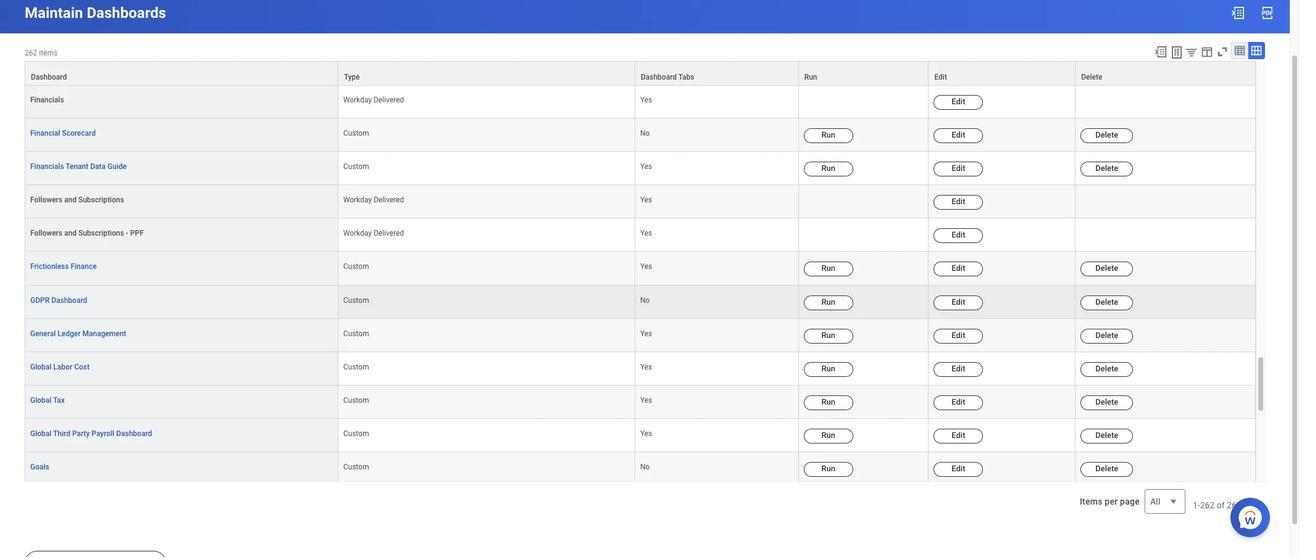 Task type: locate. For each thing, give the bounding box(es) containing it.
262 left the of
[[1201, 501, 1215, 511]]

data
[[90, 163, 106, 171]]

1 workday from the top
[[343, 96, 372, 104]]

0 vertical spatial subscriptions
[[78, 196, 124, 205]]

delete button for goals
[[1081, 463, 1134, 478]]

subscriptions inside followers and subscriptions element
[[78, 196, 124, 205]]

select to filter grid data image
[[1186, 46, 1199, 59]]

general ledger management link
[[30, 327, 126, 338]]

workday
[[343, 96, 372, 104], [343, 196, 372, 205], [343, 229, 372, 238]]

financial left scorecard on the left
[[30, 129, 60, 138]]

3 delivered from the top
[[374, 229, 404, 238]]

1 vertical spatial financials
[[30, 163, 64, 171]]

2 and from the top
[[64, 229, 77, 238]]

9 row from the top
[[25, 386, 1257, 419]]

subscriptions left the -
[[78, 229, 124, 238]]

2 delete button from the top
[[1081, 129, 1134, 143]]

3 edit button from the top
[[934, 129, 984, 143]]

finance
[[71, 263, 97, 272]]

0 vertical spatial and
[[64, 196, 77, 205]]

export to excel image
[[1231, 6, 1246, 20]]

7 edit button from the top
[[934, 262, 984, 277]]

0 vertical spatial followers
[[30, 196, 62, 205]]

run for seventh run button from the top of the page
[[822, 364, 836, 374]]

followers up frictionless
[[30, 229, 62, 238]]

1 horizontal spatial items
[[1244, 501, 1266, 511]]

run button for gdpr dashboard
[[804, 296, 854, 310]]

workday for followers and subscriptions - ppf
[[343, 229, 372, 238]]

10 run button from the top
[[804, 463, 854, 478]]

1 delete button from the top
[[1081, 62, 1134, 77]]

3 no from the top
[[641, 296, 650, 305]]

2 vertical spatial delivered
[[374, 229, 404, 238]]

4 custom from the top
[[343, 263, 369, 272]]

gdpr dashboard link
[[30, 294, 87, 305]]

items per page element
[[1079, 483, 1186, 522]]

subscriptions inside followers and subscriptions - ppf element
[[78, 229, 124, 238]]

delete button for financial results
[[1081, 62, 1134, 77]]

and inside followers and subscriptions element
[[64, 196, 77, 205]]

maintain
[[25, 4, 83, 22]]

workday for financials
[[343, 96, 372, 104]]

financial for financial scorecard
[[30, 129, 60, 138]]

7 row from the top
[[25, 319, 1257, 353]]

run button for goals
[[804, 463, 854, 478]]

global for global tax
[[30, 397, 52, 405]]

2 yes from the top
[[641, 163, 653, 171]]

view printable version (pdf) image
[[1261, 6, 1276, 20]]

global labor cost
[[30, 363, 90, 372]]

12 edit button from the top
[[934, 429, 984, 444]]

goals link
[[30, 461, 49, 472]]

1 subscriptions from the top
[[78, 196, 124, 205]]

items
[[39, 49, 58, 57], [1244, 501, 1266, 511]]

2 delivered from the top
[[374, 196, 404, 205]]

2 workday from the top
[[343, 196, 372, 205]]

4 run button from the top
[[804, 262, 854, 277]]

global tax
[[30, 397, 65, 405]]

no
[[641, 62, 650, 71], [641, 129, 650, 138], [641, 296, 650, 305], [641, 463, 650, 472]]

2 financial from the top
[[30, 129, 60, 138]]

1 delivered from the top
[[374, 96, 404, 104]]

8 delete button from the top
[[1081, 396, 1134, 411]]

dashboard
[[31, 73, 67, 82], [641, 73, 677, 82], [51, 296, 87, 305], [116, 430, 152, 439]]

financials left tenant
[[30, 163, 64, 171]]

general ledger management
[[30, 330, 126, 338]]

ppf
[[130, 229, 144, 238]]

1 vertical spatial followers
[[30, 229, 62, 238]]

11 row from the top
[[25, 453, 1257, 486]]

3 workday from the top
[[343, 229, 372, 238]]

financial for financial results
[[30, 62, 60, 71]]

items right the of
[[1244, 501, 1266, 511]]

1 vertical spatial financial
[[30, 129, 60, 138]]

2 run button from the top
[[804, 129, 854, 143]]

2 row from the top
[[25, 61, 1257, 86]]

1 workday delivered from the top
[[343, 96, 404, 104]]

global third party payroll dashboard
[[30, 430, 152, 439]]

financial inside financial results "link"
[[30, 62, 60, 71]]

frictionless finance
[[30, 263, 97, 272]]

followers and subscriptions
[[30, 196, 124, 205]]

9 yes from the top
[[641, 430, 653, 439]]

8 row from the top
[[25, 353, 1257, 386]]

1 run button from the top
[[804, 62, 854, 77]]

4 row from the top
[[25, 152, 1257, 186]]

global inside 'link'
[[30, 363, 52, 372]]

followers
[[30, 196, 62, 205], [30, 229, 62, 238]]

2 subscriptions from the top
[[78, 229, 124, 238]]

6 delete button from the top
[[1081, 329, 1134, 344]]

run
[[822, 64, 836, 73], [805, 73, 818, 82], [822, 130, 836, 140], [822, 164, 836, 173], [822, 264, 836, 273], [822, 298, 836, 307], [822, 331, 836, 340], [822, 364, 836, 374], [822, 398, 836, 407], [822, 431, 836, 440], [822, 465, 836, 474]]

type
[[344, 73, 360, 82]]

goals
[[30, 463, 49, 472]]

items per page
[[1081, 497, 1141, 507]]

8 run button from the top
[[804, 396, 854, 411]]

2 followers from the top
[[30, 229, 62, 238]]

row
[[25, 52, 1257, 85], [25, 61, 1257, 86], [25, 119, 1257, 152], [25, 152, 1257, 186], [25, 252, 1257, 286], [25, 286, 1257, 319], [25, 319, 1257, 353], [25, 353, 1257, 386], [25, 386, 1257, 419], [25, 419, 1257, 453], [25, 453, 1257, 486]]

followers and subscriptions element
[[30, 194, 124, 205]]

0 vertical spatial financial
[[30, 62, 60, 71]]

and up frictionless finance link
[[64, 229, 77, 238]]

no for scorecard
[[641, 129, 650, 138]]

financial down 262 items
[[30, 62, 60, 71]]

financials down 'financial results'
[[30, 96, 64, 104]]

2 global from the top
[[30, 397, 52, 405]]

5 custom from the top
[[343, 296, 369, 305]]

global labor cost link
[[30, 361, 90, 372]]

run button for frictionless finance
[[804, 262, 854, 277]]

3 run button from the top
[[804, 162, 854, 177]]

1 vertical spatial global
[[30, 397, 52, 405]]

workday delivered
[[343, 96, 404, 104], [343, 196, 404, 205], [343, 229, 404, 238]]

dashboards
[[87, 4, 166, 22]]

and
[[64, 196, 77, 205], [64, 229, 77, 238]]

followers down financials tenant data guide at the top left of the page
[[30, 196, 62, 205]]

6 yes from the top
[[641, 330, 653, 338]]

financial results
[[30, 62, 87, 71]]

1-262 of 262 items
[[1194, 501, 1266, 511]]

10 custom from the top
[[343, 463, 369, 472]]

7 run button from the top
[[804, 362, 854, 377]]

financials element
[[30, 93, 64, 104]]

cell
[[799, 85, 929, 119], [1076, 85, 1257, 119], [799, 186, 929, 219], [1076, 186, 1257, 219], [799, 219, 929, 252], [1076, 219, 1257, 252]]

0 vertical spatial global
[[30, 363, 52, 372]]

delete
[[1096, 64, 1119, 73], [1082, 73, 1103, 82], [1096, 130, 1119, 140], [1096, 164, 1119, 173], [1096, 264, 1119, 273], [1096, 298, 1119, 307], [1096, 331, 1119, 340], [1096, 364, 1119, 374], [1096, 398, 1119, 407], [1096, 431, 1119, 440], [1096, 465, 1119, 474]]

2 vertical spatial workday delivered
[[343, 229, 404, 238]]

run inside popup button
[[805, 73, 818, 82]]

financial scorecard link
[[30, 127, 96, 138]]

custom for labor
[[343, 363, 369, 372]]

3 edit row from the top
[[25, 219, 1257, 252]]

9 custom from the top
[[343, 430, 369, 439]]

5 run button from the top
[[804, 296, 854, 310]]

financials
[[30, 96, 64, 104], [30, 163, 64, 171]]

262 right the of
[[1228, 501, 1242, 511]]

3 yes from the top
[[641, 196, 653, 205]]

10 delete button from the top
[[1081, 463, 1134, 478]]

1 financial from the top
[[30, 62, 60, 71]]

4 yes from the top
[[641, 229, 653, 238]]

run for run button associated with general ledger management
[[822, 331, 836, 340]]

3 global from the top
[[30, 430, 52, 439]]

2 vertical spatial global
[[30, 430, 52, 439]]

gdpr dashboard
[[30, 296, 87, 305]]

custom for tax
[[343, 397, 369, 405]]

262
[[25, 49, 37, 57], [1201, 501, 1215, 511], [1228, 501, 1242, 511]]

1 no from the top
[[641, 62, 650, 71]]

8 custom from the top
[[343, 397, 369, 405]]

delete button for financial scorecard
[[1081, 129, 1134, 143]]

0 vertical spatial workday
[[343, 96, 372, 104]]

yes
[[641, 96, 653, 104], [641, 163, 653, 171], [641, 196, 653, 205], [641, 229, 653, 238], [641, 263, 653, 272], [641, 330, 653, 338], [641, 363, 653, 372], [641, 397, 653, 405], [641, 430, 653, 439]]

262 up financial results "link"
[[25, 49, 37, 57]]

global left labor
[[30, 363, 52, 372]]

global for global labor cost
[[30, 363, 52, 372]]

delete button
[[1081, 62, 1134, 77], [1081, 129, 1134, 143], [1081, 162, 1134, 177], [1081, 262, 1134, 277], [1081, 296, 1134, 310], [1081, 329, 1134, 344], [1081, 362, 1134, 377], [1081, 396, 1134, 411], [1081, 429, 1134, 444], [1081, 463, 1134, 478]]

1 vertical spatial items
[[1244, 501, 1266, 511]]

page
[[1121, 497, 1141, 507]]

2 workday delivered from the top
[[343, 196, 404, 205]]

3 row from the top
[[25, 119, 1257, 152]]

edit row
[[25, 85, 1257, 119], [25, 186, 1257, 219], [25, 219, 1257, 252]]

0 vertical spatial workday delivered
[[343, 96, 404, 104]]

2 vertical spatial workday
[[343, 229, 372, 238]]

0 vertical spatial delivered
[[374, 96, 404, 104]]

1 custom from the top
[[343, 62, 369, 71]]

1 vertical spatial workday
[[343, 196, 372, 205]]

run button for general ledger management
[[804, 329, 854, 344]]

6 run button from the top
[[804, 329, 854, 344]]

1 vertical spatial workday delivered
[[343, 196, 404, 205]]

5 row from the top
[[25, 252, 1257, 286]]

2 horizontal spatial 262
[[1228, 501, 1242, 511]]

and down tenant
[[64, 196, 77, 205]]

cost
[[74, 363, 90, 372]]

global tax link
[[30, 394, 65, 405]]

3 workday delivered from the top
[[343, 229, 404, 238]]

2 custom from the top
[[343, 129, 369, 138]]

yes for global labor cost
[[641, 363, 653, 372]]

1 vertical spatial delivered
[[374, 196, 404, 205]]

third
[[53, 430, 70, 439]]

4 delete button from the top
[[1081, 262, 1134, 277]]

dashboard left tabs on the top right of the page
[[641, 73, 677, 82]]

management
[[82, 330, 126, 338]]

row containing dashboard
[[25, 61, 1257, 86]]

1 followers from the top
[[30, 196, 62, 205]]

dashboard tabs
[[641, 73, 695, 82]]

frictionless
[[30, 263, 69, 272]]

8 yes from the top
[[641, 397, 653, 405]]

and inside followers and subscriptions - ppf element
[[64, 229, 77, 238]]

3 custom from the top
[[343, 163, 369, 171]]

workday delivered for followers and subscriptions
[[343, 196, 404, 205]]

1 vertical spatial subscriptions
[[78, 229, 124, 238]]

items
[[1081, 497, 1103, 507]]

run button
[[799, 62, 929, 85]]

5 yes from the top
[[641, 263, 653, 272]]

0 horizontal spatial items
[[39, 49, 58, 57]]

edit button
[[934, 62, 984, 77], [934, 95, 984, 110], [934, 129, 984, 143], [934, 162, 984, 177], [934, 195, 984, 210], [934, 229, 984, 244], [934, 262, 984, 277], [934, 296, 984, 310], [934, 329, 984, 344], [934, 362, 984, 377], [934, 396, 984, 411], [934, 429, 984, 444], [934, 463, 984, 478]]

subscriptions
[[78, 196, 124, 205], [78, 229, 124, 238]]

financial
[[30, 62, 60, 71], [30, 129, 60, 138]]

items up financial results "link"
[[39, 49, 58, 57]]

custom
[[343, 62, 369, 71], [343, 129, 369, 138], [343, 163, 369, 171], [343, 263, 369, 272], [343, 296, 369, 305], [343, 330, 369, 338], [343, 363, 369, 372], [343, 397, 369, 405], [343, 430, 369, 439], [343, 463, 369, 472]]

6 custom from the top
[[343, 330, 369, 338]]

delete button for frictionless finance
[[1081, 262, 1134, 277]]

1 and from the top
[[64, 196, 77, 205]]

7 custom from the top
[[343, 363, 369, 372]]

edit
[[952, 64, 966, 73], [935, 73, 948, 82], [952, 97, 966, 106], [952, 130, 966, 140], [952, 164, 966, 173], [952, 197, 966, 207], [952, 231, 966, 240], [952, 264, 966, 273], [952, 298, 966, 307], [952, 331, 966, 340], [952, 364, 966, 374], [952, 398, 966, 407], [952, 431, 966, 440], [952, 465, 966, 474]]

yes for global third party payroll dashboard
[[641, 430, 653, 439]]

export to excel image
[[1155, 45, 1168, 59]]

7 yes from the top
[[641, 363, 653, 372]]

2 financials from the top
[[30, 163, 64, 171]]

delete button for gdpr dashboard
[[1081, 296, 1134, 310]]

global
[[30, 363, 52, 372], [30, 397, 52, 405], [30, 430, 52, 439]]

financials tenant data guide link
[[30, 160, 127, 171]]

financial inside financial scorecard link
[[30, 129, 60, 138]]

run button
[[804, 62, 854, 77], [804, 129, 854, 143], [804, 162, 854, 177], [804, 262, 854, 277], [804, 296, 854, 310], [804, 329, 854, 344], [804, 362, 854, 377], [804, 396, 854, 411], [804, 429, 854, 444], [804, 463, 854, 478]]

financial scorecard
[[30, 129, 96, 138]]

1 financials from the top
[[30, 96, 64, 104]]

followers and subscriptions - ppf element
[[30, 227, 144, 238]]

custom for dashboard
[[343, 296, 369, 305]]

0 vertical spatial items
[[39, 49, 58, 57]]

yes for general ledger management
[[641, 330, 653, 338]]

subscriptions down data
[[78, 196, 124, 205]]

subscriptions for followers and subscriptions
[[78, 196, 124, 205]]

9 run button from the top
[[804, 429, 854, 444]]

delivered
[[374, 96, 404, 104], [374, 196, 404, 205], [374, 229, 404, 238]]

run for run button corresponding to frictionless finance
[[822, 264, 836, 273]]

tabs
[[679, 73, 695, 82]]

1 global from the top
[[30, 363, 52, 372]]

global left third
[[30, 430, 52, 439]]

0 vertical spatial financials
[[30, 96, 64, 104]]

2 no from the top
[[641, 129, 650, 138]]

no for results
[[641, 62, 650, 71]]

run for financial results's run button
[[822, 64, 836, 73]]

delete inside popup button
[[1082, 73, 1103, 82]]

toolbar
[[1149, 42, 1266, 61]]

payroll
[[92, 430, 114, 439]]

5 delete button from the top
[[1081, 296, 1134, 310]]

1 vertical spatial and
[[64, 229, 77, 238]]

global left tax
[[30, 397, 52, 405]]

custom for results
[[343, 62, 369, 71]]

0 horizontal spatial 262
[[25, 49, 37, 57]]

ledger
[[58, 330, 81, 338]]



Task type: describe. For each thing, give the bounding box(es) containing it.
global for global third party payroll dashboard
[[30, 430, 52, 439]]

tenant
[[66, 163, 89, 171]]

1 row from the top
[[25, 52, 1257, 85]]

5 edit button from the top
[[934, 195, 984, 210]]

yes for global tax
[[641, 397, 653, 405]]

edit inside popup button
[[935, 73, 948, 82]]

type button
[[339, 62, 635, 85]]

workday for followers and subscriptions
[[343, 196, 372, 205]]

maintain dashboards
[[25, 4, 166, 22]]

financials tenant data guide
[[30, 163, 127, 171]]

13 edit button from the top
[[934, 463, 984, 478]]

run button for global tax
[[804, 396, 854, 411]]

2 edit row from the top
[[25, 186, 1257, 219]]

9 delete button from the top
[[1081, 429, 1134, 444]]

party
[[72, 430, 90, 439]]

export to worksheets image
[[1170, 45, 1185, 60]]

fullscreen image
[[1217, 45, 1230, 59]]

edit button
[[929, 62, 1076, 85]]

custom for scorecard
[[343, 129, 369, 138]]

delete button for general ledger management
[[1081, 329, 1134, 344]]

dashboard right payroll
[[116, 430, 152, 439]]

dashboard button
[[25, 62, 338, 85]]

of
[[1218, 501, 1226, 511]]

gdpr
[[30, 296, 50, 305]]

2 edit button from the top
[[934, 95, 984, 110]]

per
[[1106, 497, 1119, 507]]

run for ninth run button from the top
[[822, 431, 836, 440]]

and for followers and subscriptions - ppf
[[64, 229, 77, 238]]

3 delete button from the top
[[1081, 162, 1134, 177]]

run for run button corresponding to goals
[[822, 465, 836, 474]]

items inside status
[[1244, 501, 1266, 511]]

table image
[[1234, 44, 1247, 57]]

run for run button associated with global tax
[[822, 398, 836, 407]]

1-
[[1194, 501, 1201, 511]]

1 edit button from the top
[[934, 62, 984, 77]]

financials for financials "element" at the top left of the page
[[30, 96, 64, 104]]

delivered for financials
[[374, 96, 404, 104]]

delete button
[[1076, 62, 1256, 85]]

custom for ledger
[[343, 330, 369, 338]]

10 edit button from the top
[[934, 362, 984, 377]]

followers for followers and subscriptions - ppf
[[30, 229, 62, 238]]

7 delete button from the top
[[1081, 362, 1134, 377]]

financial results link
[[30, 60, 87, 71]]

expand table image
[[1251, 44, 1263, 57]]

9 edit button from the top
[[934, 329, 984, 344]]

dashboard right gdpr
[[51, 296, 87, 305]]

scorecard
[[62, 129, 96, 138]]

yes for financials tenant data guide
[[641, 163, 653, 171]]

and for followers and subscriptions
[[64, 196, 77, 205]]

run for run popup button
[[805, 73, 818, 82]]

dashboard down 'financial results'
[[31, 73, 67, 82]]

run button for financial scorecard
[[804, 129, 854, 143]]

subscriptions for followers and subscriptions - ppf
[[78, 229, 124, 238]]

-
[[126, 229, 128, 238]]

workday delivered for followers and subscriptions - ppf
[[343, 229, 404, 238]]

1-262 of 262 items status
[[1194, 500, 1266, 512]]

delivered for followers and subscriptions
[[374, 196, 404, 205]]

dashboard tabs button
[[636, 62, 799, 85]]

8 edit button from the top
[[934, 296, 984, 310]]

workday delivered for financials
[[343, 96, 404, 104]]

results
[[62, 62, 87, 71]]

262 items
[[25, 49, 58, 57]]

4 edit button from the top
[[934, 162, 984, 177]]

run for 3rd run button
[[822, 164, 836, 173]]

followers for followers and subscriptions
[[30, 196, 62, 205]]

delivered for followers and subscriptions - ppf
[[374, 229, 404, 238]]

6 row from the top
[[25, 286, 1257, 319]]

run for run button corresponding to gdpr dashboard
[[822, 298, 836, 307]]

custom for finance
[[343, 263, 369, 272]]

custom for third
[[343, 430, 369, 439]]

6 edit button from the top
[[934, 229, 984, 244]]

no for dashboard
[[641, 296, 650, 305]]

10 row from the top
[[25, 419, 1257, 453]]

frictionless finance link
[[30, 260, 97, 272]]

run button for financial results
[[804, 62, 854, 77]]

click to view/edit grid preferences image
[[1201, 45, 1215, 59]]

1 yes from the top
[[641, 96, 653, 104]]

tax
[[53, 397, 65, 405]]

yes for frictionless finance
[[641, 263, 653, 272]]

1 horizontal spatial 262
[[1201, 501, 1215, 511]]

delete button for global tax
[[1081, 396, 1134, 411]]

followers and subscriptions - ppf
[[30, 229, 144, 238]]

general
[[30, 330, 56, 338]]

11 edit button from the top
[[934, 396, 984, 411]]

guide
[[108, 163, 127, 171]]

1 edit row from the top
[[25, 85, 1257, 119]]

4 no from the top
[[641, 463, 650, 472]]

custom for tenant
[[343, 163, 369, 171]]

run for financial scorecard run button
[[822, 130, 836, 140]]

labor
[[53, 363, 72, 372]]

global third party payroll dashboard link
[[30, 427, 152, 439]]

financials for financials tenant data guide
[[30, 163, 64, 171]]



Task type: vqa. For each thing, say whether or not it's contained in the screenshot.
topmost Roadmaps
no



